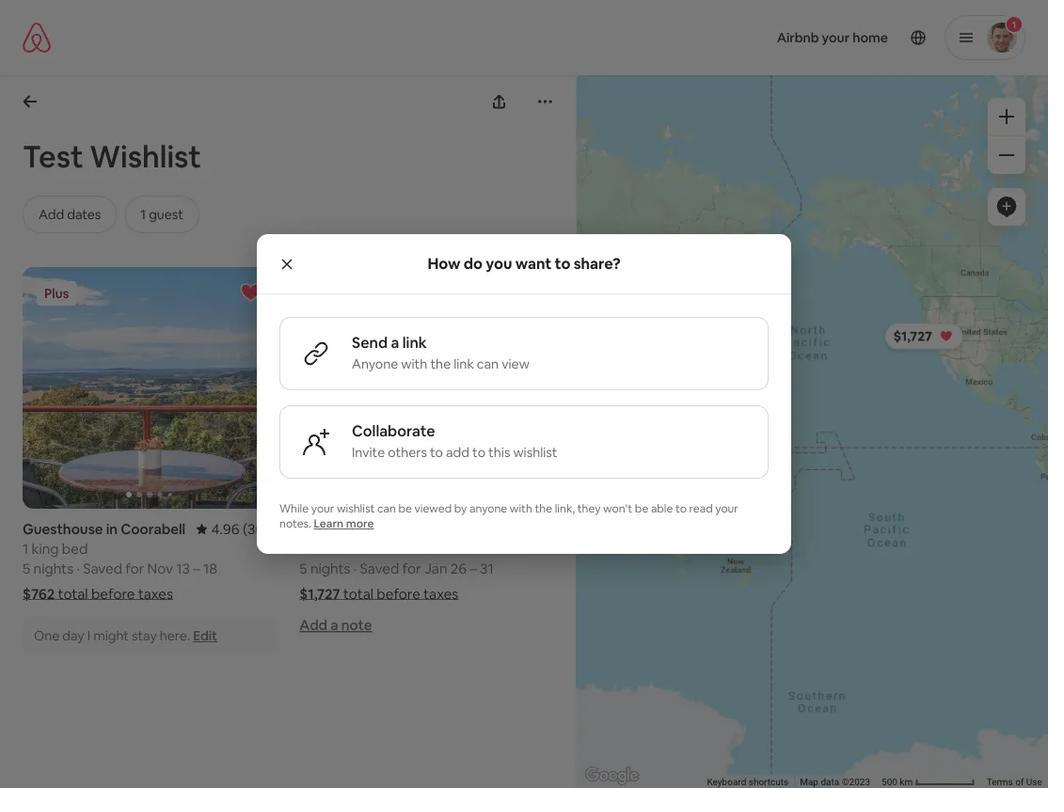 Task type: locate. For each thing, give the bounding box(es) containing it.
0 horizontal spatial $1,727
[[299, 585, 340, 603]]

1 total from the left
[[58, 585, 88, 603]]

3
[[299, 539, 307, 558]]

1 horizontal spatial before
[[377, 585, 420, 603]]

add
[[299, 616, 327, 634]]

0 horizontal spatial be
[[398, 501, 412, 516]]

in inside the cabin in occidental 3 beds 5 nights · saved for jan 26 – 31 $1,727 total before taxes
[[341, 520, 353, 538]]

total
[[58, 585, 88, 603], [343, 585, 374, 603]]

for left nov
[[125, 559, 144, 577]]

nights down beds
[[310, 559, 350, 577]]

total inside the guesthouse in coorabell 1 king bed 5 nights · saved for nov 13 – 18 $762 total before taxes
[[58, 585, 88, 603]]

1 vertical spatial the
[[535, 501, 552, 516]]

keyboard
[[707, 777, 746, 788]]

0 vertical spatial the
[[430, 356, 451, 373]]

with right anyone
[[510, 501, 532, 516]]

0 horizontal spatial saved
[[83, 559, 122, 577]]

5 inside the cabin in occidental 3 beds 5 nights · saved for jan 26 – 31 $1,727 total before taxes
[[299, 559, 307, 577]]

while
[[279, 501, 309, 516]]

can
[[477, 356, 499, 373], [377, 501, 396, 516]]

king
[[32, 539, 59, 558]]

your right read
[[715, 501, 738, 516]]

(303)
[[243, 520, 277, 538]]

a
[[391, 333, 399, 352], [330, 616, 338, 634]]

500 km button
[[876, 775, 981, 788]]

for
[[125, 559, 144, 577], [402, 559, 421, 577]]

read
[[689, 501, 713, 516]]

total right $762
[[58, 585, 88, 603]]

with inside send a link anyone with the link can view
[[401, 356, 427, 373]]

4.96 (303)
[[211, 520, 277, 538]]

can left view
[[477, 356, 499, 373]]

5 down 1
[[23, 559, 30, 577]]

before inside the guesthouse in coorabell 1 king bed 5 nights · saved for nov 13 – 18 $762 total before taxes
[[91, 585, 135, 603]]

1 horizontal spatial for
[[402, 559, 421, 577]]

link right send
[[402, 333, 427, 352]]

500
[[882, 777, 898, 788]]

1 horizontal spatial saved
[[360, 559, 399, 577]]

1 horizontal spatial taxes
[[423, 585, 458, 603]]

$762
[[23, 585, 55, 603]]

note
[[341, 616, 372, 634]]

1 horizontal spatial group
[[299, 267, 554, 509]]

nights down king
[[33, 559, 73, 577]]

saved down occidental
[[360, 559, 399, 577]]

in for guesthouse
[[106, 520, 118, 538]]

2 · from the left
[[353, 559, 357, 577]]

1 horizontal spatial can
[[477, 356, 499, 373]]

$1,727
[[894, 328, 932, 345], [299, 585, 340, 603]]

the
[[430, 356, 451, 373], [535, 501, 552, 516]]

0 horizontal spatial for
[[125, 559, 144, 577]]

1 – from the left
[[193, 559, 200, 577]]

cabin in occidental 3 beds 5 nights · saved for jan 26 – 31 $1,727 total before taxes
[[299, 520, 494, 603]]

the right anyone at left
[[430, 356, 451, 373]]

4.96 out of 5 average rating,  303 reviews image
[[196, 520, 277, 538]]

won't
[[603, 501, 632, 516]]

a for add
[[330, 616, 338, 634]]

1 group from the left
[[23, 267, 277, 509]]

1 horizontal spatial –
[[470, 559, 477, 577]]

2 in from the left
[[341, 520, 353, 538]]

nights
[[33, 559, 73, 577], [310, 559, 350, 577]]

coorabell
[[121, 520, 186, 538]]

saved
[[83, 559, 122, 577], [360, 559, 399, 577]]

add a note button
[[299, 616, 372, 634]]

of
[[1015, 777, 1024, 788]]

link left view
[[454, 356, 474, 373]]

1 vertical spatial $1,727
[[299, 585, 340, 603]]

1 horizontal spatial nights
[[310, 559, 350, 577]]

1 · from the left
[[77, 559, 80, 577]]

can inside send a link anyone with the link can view
[[477, 356, 499, 373]]

· inside the cabin in occidental 3 beds 5 nights · saved for jan 26 – 31 $1,727 total before taxes
[[353, 559, 357, 577]]

here.
[[160, 627, 190, 644]]

0 vertical spatial a
[[391, 333, 399, 352]]

0 horizontal spatial –
[[193, 559, 200, 577]]

0 horizontal spatial before
[[91, 585, 135, 603]]

0 horizontal spatial ·
[[77, 559, 80, 577]]

2 saved from the left
[[360, 559, 399, 577]]

with right anyone at left
[[401, 356, 427, 373]]

send a link anyone with the link can view
[[352, 333, 529, 373]]

be left able
[[635, 501, 648, 516]]

–
[[193, 559, 200, 577], [470, 559, 477, 577]]

0 horizontal spatial taxes
[[138, 585, 173, 603]]

1 horizontal spatial wishlist
[[513, 444, 557, 461]]

map data ©2023
[[800, 777, 870, 788]]

1 vertical spatial a
[[330, 616, 338, 634]]

0 horizontal spatial a
[[330, 616, 338, 634]]

1 horizontal spatial in
[[341, 520, 353, 538]]

0 horizontal spatial 5
[[23, 559, 30, 577]]

1 horizontal spatial the
[[535, 501, 552, 516]]

1 horizontal spatial be
[[635, 501, 648, 516]]

2 nights from the left
[[310, 559, 350, 577]]

2 total from the left
[[343, 585, 374, 603]]

1 vertical spatial can
[[377, 501, 396, 516]]

viewed
[[414, 501, 452, 516]]

1 saved from the left
[[83, 559, 122, 577]]

anyone
[[352, 356, 398, 373]]

·
[[77, 559, 80, 577], [353, 559, 357, 577]]

a right 'add'
[[330, 616, 338, 634]]

2 taxes from the left
[[423, 585, 458, 603]]

nights inside the cabin in occidental 3 beds 5 nights · saved for jan 26 – 31 $1,727 total before taxes
[[310, 559, 350, 577]]

0 horizontal spatial total
[[58, 585, 88, 603]]

– left 31
[[470, 559, 477, 577]]

edit button
[[193, 627, 217, 644]]

occidental
[[356, 520, 429, 538]]

0 horizontal spatial can
[[377, 501, 396, 516]]

profile element
[[547, 0, 1025, 75]]

with
[[401, 356, 427, 373], [510, 501, 532, 516]]

0 horizontal spatial your
[[311, 501, 334, 516]]

1 vertical spatial with
[[510, 501, 532, 516]]

0 horizontal spatial with
[[401, 356, 427, 373]]

– inside the cabin in occidental 3 beds 5 nights · saved for jan 26 – 31 $1,727 total before taxes
[[470, 559, 477, 577]]

the left link,
[[535, 501, 552, 516]]

1 vertical spatial wishlist
[[337, 501, 375, 516]]

1 5 from the left
[[23, 559, 30, 577]]

1 in from the left
[[106, 520, 118, 538]]

18
[[203, 559, 217, 577]]

1 vertical spatial link
[[454, 356, 474, 373]]

1 for from the left
[[125, 559, 144, 577]]

taxes down nov
[[138, 585, 173, 603]]

0 horizontal spatial group
[[23, 267, 277, 509]]

1 horizontal spatial total
[[343, 585, 374, 603]]

· inside the guesthouse in coorabell 1 king bed 5 nights · saved for nov 13 – 18 $762 total before taxes
[[77, 559, 80, 577]]

stay
[[132, 627, 157, 644]]

1 horizontal spatial a
[[391, 333, 399, 352]]

2 group from the left
[[299, 267, 554, 509]]

anyone
[[469, 501, 507, 516]]

collaborate invite others to add to this wishlist
[[352, 421, 557, 461]]

for left 'jan'
[[402, 559, 421, 577]]

map
[[800, 777, 819, 788]]

a inside send a link anyone with the link can view
[[391, 333, 399, 352]]

a right send
[[391, 333, 399, 352]]

saved down bed
[[83, 559, 122, 577]]

2 for from the left
[[402, 559, 421, 577]]

0 horizontal spatial the
[[430, 356, 451, 373]]

0 horizontal spatial wishlist
[[337, 501, 375, 516]]

1 horizontal spatial ·
[[353, 559, 357, 577]]

0 vertical spatial $1,727
[[894, 328, 932, 345]]

shortcuts
[[749, 777, 789, 788]]

wishlist inside while your wishlist can be viewed by anyone with the link, they won't be able to read your notes.
[[337, 501, 375, 516]]

your up learn on the left bottom of the page
[[311, 501, 334, 516]]

terms of use
[[987, 777, 1042, 788]]

link
[[402, 333, 427, 352], [454, 356, 474, 373]]

0 vertical spatial can
[[477, 356, 499, 373]]

before down occidental
[[377, 585, 420, 603]]

$1,727 button
[[885, 323, 963, 350]]

beds
[[311, 539, 343, 558]]

0 vertical spatial wishlist
[[513, 444, 557, 461]]

with inside while your wishlist can be viewed by anyone with the link, they won't be able to read your notes.
[[510, 501, 532, 516]]

31
[[480, 559, 494, 577]]

before
[[91, 585, 135, 603], [377, 585, 420, 603]]

1 horizontal spatial link
[[454, 356, 474, 373]]

in left coorabell
[[106, 520, 118, 538]]

· down more
[[353, 559, 357, 577]]

1 taxes from the left
[[138, 585, 173, 603]]

0 horizontal spatial in
[[106, 520, 118, 538]]

1
[[23, 539, 28, 558]]

2 before from the left
[[377, 585, 420, 603]]

in
[[106, 520, 118, 538], [341, 520, 353, 538]]

km
[[900, 777, 913, 788]]

– right 13
[[193, 559, 200, 577]]

wishlist
[[90, 136, 201, 176]]

0 horizontal spatial nights
[[33, 559, 73, 577]]

$1,727 inside button
[[894, 328, 932, 345]]

2 5 from the left
[[299, 559, 307, 577]]

wishlist
[[513, 444, 557, 461], [337, 501, 375, 516]]

1 your from the left
[[311, 501, 334, 516]]

be up occidental
[[398, 501, 412, 516]]

1 horizontal spatial $1,727
[[894, 328, 932, 345]]

0 vertical spatial with
[[401, 356, 427, 373]]

2 – from the left
[[470, 559, 477, 577]]

1 before from the left
[[91, 585, 135, 603]]

to
[[555, 254, 570, 273], [430, 444, 443, 461], [472, 444, 485, 461], [675, 501, 687, 516]]

5 down 3
[[299, 559, 307, 577]]

group
[[23, 267, 277, 509], [299, 267, 554, 509]]

in inside the guesthouse in coorabell 1 king bed 5 nights · saved for nov 13 – 18 $762 total before taxes
[[106, 520, 118, 538]]

1 horizontal spatial your
[[715, 501, 738, 516]]

nights inside the guesthouse in coorabell 1 king bed 5 nights · saved for nov 13 – 18 $762 total before taxes
[[33, 559, 73, 577]]

for inside the guesthouse in coorabell 1 king bed 5 nights · saved for nov 13 – 18 $762 total before taxes
[[125, 559, 144, 577]]

2 be from the left
[[635, 501, 648, 516]]

the inside while your wishlist can be viewed by anyone with the link, they won't be able to read your notes.
[[535, 501, 552, 516]]

· down bed
[[77, 559, 80, 577]]

nov
[[147, 559, 173, 577]]

taxes down 'jan'
[[423, 585, 458, 603]]

in right cabin
[[341, 520, 353, 538]]

0 horizontal spatial link
[[402, 333, 427, 352]]

1 horizontal spatial 5
[[299, 559, 307, 577]]

your
[[311, 501, 334, 516], [715, 501, 738, 516]]

wishlist right this in the bottom left of the page
[[513, 444, 557, 461]]

taxes inside the cabin in occidental 3 beds 5 nights · saved for jan 26 – 31 $1,727 total before taxes
[[423, 585, 458, 603]]

to right able
[[675, 501, 687, 516]]

wishlist up more
[[337, 501, 375, 516]]

guesthouse
[[23, 520, 103, 538]]

can up occidental
[[377, 501, 396, 516]]

learn more
[[314, 516, 374, 531]]

before up might
[[91, 585, 135, 603]]

total up "note"
[[343, 585, 374, 603]]

1 nights from the left
[[33, 559, 73, 577]]

zoom in image
[[999, 109, 1014, 124]]

1 horizontal spatial with
[[510, 501, 532, 516]]



Task type: describe. For each thing, give the bounding box(es) containing it.
notes.
[[279, 516, 311, 531]]

share?
[[574, 254, 621, 273]]

5 inside the guesthouse in coorabell 1 king bed 5 nights · saved for nov 13 – 18 $762 total before taxes
[[23, 559, 30, 577]]

learn
[[314, 516, 344, 531]]

collaborate
[[352, 421, 435, 440]]

add a place to the map image
[[995, 196, 1018, 218]]

test wishlist
[[23, 136, 201, 176]]

a for send
[[391, 333, 399, 352]]

do
[[464, 254, 483, 273]]

invite
[[352, 444, 385, 461]]

– inside the guesthouse in coorabell 1 king bed 5 nights · saved for nov 13 – 18 $762 total before taxes
[[193, 559, 200, 577]]

this
[[488, 444, 510, 461]]

learn more link
[[314, 516, 374, 531]]

13
[[176, 559, 190, 577]]

26
[[450, 559, 467, 577]]

saved inside the guesthouse in coorabell 1 king bed 5 nights · saved for nov 13 – 18 $762 total before taxes
[[83, 559, 122, 577]]

cabin
[[299, 520, 338, 538]]

for inside the cabin in occidental 3 beds 5 nights · saved for jan 26 – 31 $1,727 total before taxes
[[402, 559, 421, 577]]

saved inside the cabin in occidental 3 beds 5 nights · saved for jan 26 – 31 $1,727 total before taxes
[[360, 559, 399, 577]]

you
[[486, 254, 512, 273]]

guesthouse in coorabell 1 king bed 5 nights · saved for nov 13 – 18 $762 total before taxes
[[23, 520, 217, 603]]

group for guesthouse in coorabell
[[23, 267, 277, 509]]

google image
[[581, 764, 643, 788]]

terms
[[987, 777, 1013, 788]]

jan
[[424, 559, 447, 577]]

to left this in the bottom left of the page
[[472, 444, 485, 461]]

zoom out image
[[999, 148, 1014, 163]]

how do you want to share? dialog
[[257, 234, 791, 554]]

others
[[388, 444, 427, 461]]

4.96
[[211, 520, 240, 538]]

group for cabin in occidental
[[299, 267, 554, 509]]

while your wishlist can be viewed by anyone with the link, they won't be able to read your notes.
[[279, 501, 738, 531]]

remove from wishlist: cabin in occidental image
[[516, 281, 539, 304]]

use
[[1026, 777, 1042, 788]]

day
[[62, 627, 84, 644]]

the inside send a link anyone with the link can view
[[430, 356, 451, 373]]

in for cabin
[[341, 520, 353, 538]]

©2023
[[842, 777, 870, 788]]

want
[[515, 254, 551, 273]]

able
[[651, 501, 673, 516]]

0 vertical spatial link
[[402, 333, 427, 352]]

bed
[[62, 539, 88, 558]]

might
[[93, 627, 129, 644]]

keyboard shortcuts button
[[707, 776, 789, 788]]

remove from wishlist: guesthouse in coorabell image
[[239, 281, 262, 304]]

add a note
[[299, 616, 372, 634]]

to left add
[[430, 444, 443, 461]]

google map
including 2 saved stays. region
[[531, 0, 1048, 788]]

1 be from the left
[[398, 501, 412, 516]]

$1,727 inside the cabin in occidental 3 beds 5 nights · saved for jan 26 – 31 $1,727 total before taxes
[[299, 585, 340, 603]]

how
[[427, 254, 460, 273]]

data
[[821, 777, 840, 788]]

total inside the cabin in occidental 3 beds 5 nights · saved for jan 26 – 31 $1,727 total before taxes
[[343, 585, 374, 603]]

one
[[34, 627, 59, 644]]

test
[[23, 136, 83, 176]]

more
[[346, 516, 374, 531]]

taxes inside the guesthouse in coorabell 1 king bed 5 nights · saved for nov 13 – 18 $762 total before taxes
[[138, 585, 173, 603]]

to inside while your wishlist can be viewed by anyone with the link, they won't be able to read your notes.
[[675, 501, 687, 516]]

they
[[577, 501, 601, 516]]

add
[[446, 444, 469, 461]]

terms of use link
[[987, 777, 1042, 788]]

how do you want to share?
[[427, 254, 621, 273]]

to right want
[[555, 254, 570, 273]]

by
[[454, 501, 467, 516]]

i
[[87, 627, 90, 644]]

can inside while your wishlist can be viewed by anyone with the link, they won't be able to read your notes.
[[377, 501, 396, 516]]

one day i might stay here. edit
[[34, 627, 217, 644]]

2 your from the left
[[715, 501, 738, 516]]

wishlist inside 'collaborate invite others to add to this wishlist'
[[513, 444, 557, 461]]

before inside the cabin in occidental 3 beds 5 nights · saved for jan 26 – 31 $1,727 total before taxes
[[377, 585, 420, 603]]

link,
[[555, 501, 575, 516]]

500 km
[[882, 777, 915, 788]]

edit
[[193, 627, 217, 644]]

view
[[502, 356, 529, 373]]

keyboard shortcuts
[[707, 777, 789, 788]]

send
[[352, 333, 388, 352]]



Task type: vqa. For each thing, say whether or not it's contained in the screenshot.
"Guesthouse"
yes



